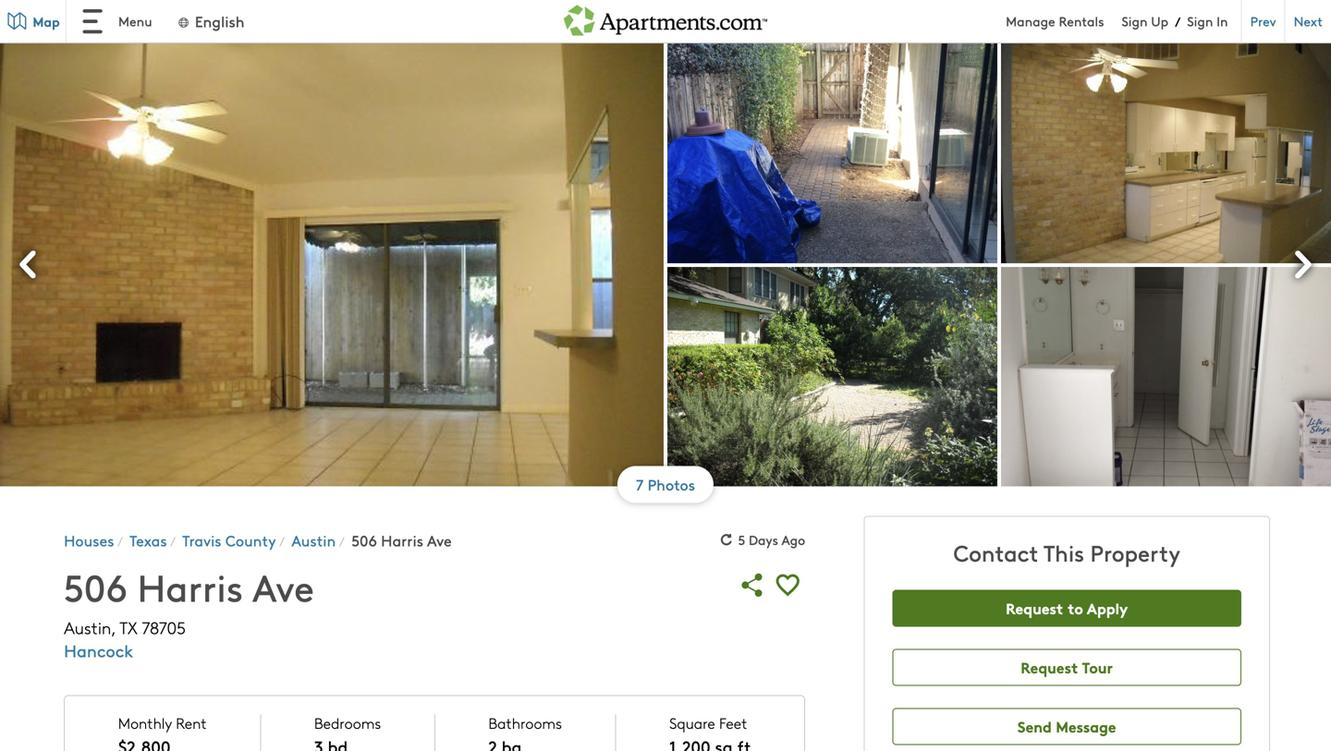 Task type: describe. For each thing, give the bounding box(es) containing it.
county
[[226, 530, 276, 551]]

tour
[[1083, 657, 1114, 678]]

ago
[[782, 531, 806, 549]]

english
[[195, 11, 245, 31]]

austin link
[[292, 530, 336, 551]]

tx
[[119, 617, 137, 640]]

next
[[1295, 12, 1324, 30]]

request to apply
[[1006, 598, 1129, 619]]

map link
[[0, 0, 67, 43]]

1 sign from the left
[[1122, 12, 1148, 30]]

hancock
[[64, 640, 133, 663]]

share listing image
[[736, 568, 771, 604]]

monthly
[[118, 714, 172, 734]]

manage rentals link
[[1006, 12, 1122, 30]]

bathrooms
[[489, 714, 562, 734]]

previous image
[[7, 243, 52, 287]]

next image
[[1280, 243, 1325, 287]]

7
[[636, 475, 644, 495]]

map
[[33, 12, 60, 31]]

square
[[670, 714, 716, 734]]

request for request to apply
[[1006, 598, 1064, 619]]

this
[[1044, 538, 1085, 568]]

texas
[[130, 530, 167, 551]]

in
[[1217, 12, 1229, 30]]

sign in link
[[1188, 12, 1229, 30]]

next link
[[1285, 0, 1332, 43]]

request to apply button
[[893, 591, 1242, 628]]

manage
[[1006, 12, 1056, 30]]

send
[[1018, 716, 1052, 738]]

prev link
[[1242, 0, 1285, 43]]

to
[[1068, 598, 1084, 619]]

photos
[[648, 475, 696, 495]]

apply
[[1088, 598, 1129, 619]]

prev
[[1251, 12, 1277, 30]]

travis county
[[182, 530, 276, 551]]

hancock link
[[64, 640, 133, 663]]

send message button
[[893, 709, 1242, 746]]

ave for 506 harris ave austin , tx 78705 hancock
[[253, 561, 314, 613]]

,
[[111, 617, 116, 640]]

sign up link
[[1122, 12, 1169, 30]]

request tour
[[1021, 657, 1114, 678]]

days
[[749, 531, 779, 549]]

property
[[1091, 538, 1181, 568]]



Task type: vqa. For each thing, say whether or not it's contained in the screenshot.
margin image
no



Task type: locate. For each thing, give the bounding box(es) containing it.
request inside request to apply button
[[1006, 598, 1064, 619]]

78705
[[142, 617, 186, 640]]

request
[[1006, 598, 1064, 619], [1021, 657, 1079, 678]]

5
[[739, 531, 746, 549]]

506 for 506 harris ave austin , tx 78705 hancock
[[64, 561, 127, 613]]

0 horizontal spatial sign
[[1122, 12, 1148, 30]]

1 horizontal spatial harris
[[381, 530, 424, 551]]

1 vertical spatial harris
[[137, 561, 243, 613]]

menu button
[[67, 0, 167, 43]]

request left to
[[1006, 598, 1064, 619]]

1 horizontal spatial austin
[[292, 530, 336, 551]]

ave inside the 506 harris ave austin , tx 78705 hancock
[[253, 561, 314, 613]]

austin inside the 506 harris ave austin , tx 78705 hancock
[[64, 617, 111, 640]]

square feet
[[670, 714, 748, 734]]

sign
[[1122, 12, 1148, 30], [1188, 12, 1214, 30]]

2 sign from the left
[[1188, 12, 1214, 30]]

5 days ago
[[739, 531, 806, 549]]

rent
[[176, 714, 207, 734]]

1 vertical spatial request
[[1021, 657, 1079, 678]]

austin left tx
[[64, 617, 111, 640]]

apartments.com logo image
[[564, 0, 768, 36]]

monthly rent
[[118, 714, 207, 734]]

506 inside the 506 harris ave austin , tx 78705 hancock
[[64, 561, 127, 613]]

texas link
[[130, 530, 167, 551]]

0 vertical spatial 506
[[352, 530, 377, 551]]

0 horizontal spatial harris
[[137, 561, 243, 613]]

travis
[[182, 530, 222, 551]]

austin
[[292, 530, 336, 551], [64, 617, 111, 640]]

0 horizontal spatial ave
[[253, 561, 314, 613]]

0 vertical spatial harris
[[381, 530, 424, 551]]

contact this property
[[954, 538, 1181, 568]]

506
[[352, 530, 377, 551], [64, 561, 127, 613]]

menu
[[118, 12, 152, 30]]

harris inside the 506 harris ave austin , tx 78705 hancock
[[137, 561, 243, 613]]

harris for 506 harris ave
[[381, 530, 424, 551]]

bedrooms
[[314, 714, 381, 734]]

1 vertical spatial ave
[[253, 561, 314, 613]]

0 horizontal spatial austin
[[64, 617, 111, 640]]

1 vertical spatial 506
[[64, 561, 127, 613]]

ave
[[427, 530, 452, 551], [253, 561, 314, 613]]

1 horizontal spatial sign
[[1188, 12, 1214, 30]]

7 photos
[[636, 475, 696, 495]]

up
[[1152, 12, 1169, 30]]

manage rentals sign up / sign in
[[1006, 12, 1229, 30]]

1 horizontal spatial ave
[[427, 530, 452, 551]]

506 for 506 harris ave
[[352, 530, 377, 551]]

506 harris ave
[[352, 530, 452, 551]]

506 up ,
[[64, 561, 127, 613]]

houses link
[[64, 530, 114, 551]]

0 horizontal spatial 506
[[64, 561, 127, 613]]

/
[[1176, 12, 1181, 30]]

0 vertical spatial request
[[1006, 598, 1064, 619]]

harris for 506 harris ave austin , tx 78705 hancock
[[137, 561, 243, 613]]

request inside request tour button
[[1021, 657, 1079, 678]]

506 right austin link
[[352, 530, 377, 551]]

sign left up
[[1122, 12, 1148, 30]]

ave for 506 harris ave
[[427, 530, 452, 551]]

sign left in
[[1188, 12, 1214, 30]]

houses
[[64, 530, 114, 551]]

austin right "county"
[[292, 530, 336, 551]]

rentals
[[1059, 12, 1105, 30]]

0 vertical spatial austin
[[292, 530, 336, 551]]

506 harris ave austin , tx 78705 hancock
[[64, 561, 314, 663]]

travis county link
[[182, 530, 276, 551]]

harris right austin link
[[381, 530, 424, 551]]

request tour button
[[893, 650, 1242, 687]]

request for request tour
[[1021, 657, 1079, 678]]

english link
[[176, 11, 245, 31]]

message
[[1056, 716, 1117, 738]]

request left tour
[[1021, 657, 1079, 678]]

0 vertical spatial ave
[[427, 530, 452, 551]]

7 photos button
[[622, 475, 709, 495]]

harris down travis
[[137, 561, 243, 613]]

contact
[[954, 538, 1039, 568]]

harris
[[381, 530, 424, 551], [137, 561, 243, 613]]

1 vertical spatial austin
[[64, 617, 111, 640]]

1 horizontal spatial 506
[[352, 530, 377, 551]]

feet
[[720, 714, 748, 734]]

send message
[[1018, 716, 1117, 738]]



